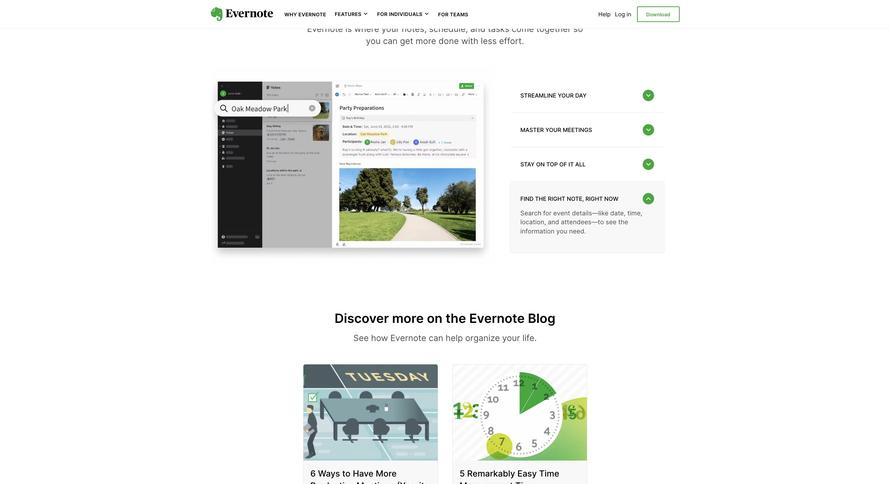 Task type: vqa. For each thing, say whether or not it's contained in the screenshot.
date,
yes



Task type: describe. For each thing, give the bounding box(es) containing it.
5 remarkably easy time management tips link
[[452, 365, 587, 485]]

notes,
[[402, 24, 427, 34]]

where
[[354, 24, 379, 34]]

evernote logo image
[[211, 7, 273, 21]]

1 vertical spatial more
[[392, 311, 424, 326]]

5
[[460, 469, 465, 480]]

help
[[599, 11, 611, 18]]

of
[[560, 161, 567, 168]]

search for event details—like date, time, location, and attendees—to see the information you need.
[[521, 210, 643, 235]]

for
[[543, 210, 552, 217]]

help
[[446, 334, 463, 344]]

evernote is where your notes, schedule, and tasks come together so you can get more done with less effort.
[[307, 24, 583, 46]]

teams
[[450, 11, 469, 17]]

log
[[615, 11, 625, 18]]

can inside evernote is where your notes, schedule, and tasks come together so you can get more done with less effort.
[[383, 36, 398, 46]]

discover
[[335, 311, 389, 326]]

blog image image
[[453, 365, 587, 461]]

for teams
[[438, 11, 469, 17]]

0 vertical spatial on
[[536, 161, 545, 168]]

log in
[[615, 11, 632, 18]]

find the right note, right now
[[521, 195, 619, 203]]

download
[[646, 11, 671, 17]]

log in link
[[615, 11, 632, 18]]

schedule,
[[429, 24, 468, 34]]

top
[[546, 161, 558, 168]]

for for for individuals
[[377, 11, 388, 17]]

search
[[521, 210, 542, 217]]

together
[[537, 24, 571, 34]]

how
[[371, 334, 388, 344]]

time
[[539, 469, 559, 480]]

come
[[512, 24, 534, 34]]

details—like
[[572, 210, 609, 217]]

help link
[[599, 11, 611, 18]]

and inside evernote is where your notes, schedule, and tasks come together so you can get more done with less effort.
[[471, 24, 486, 34]]

6 ways to have more productive meetings (yes, i link
[[303, 365, 438, 485]]

tips
[[516, 481, 533, 485]]

the inside search for event details—like date, time, location, and attendees—to see the information you need.
[[619, 219, 628, 226]]

you inside evernote is where your notes, schedule, and tasks come together so you can get more done with less effort.
[[366, 36, 381, 46]]

see
[[606, 219, 617, 226]]

with
[[461, 36, 479, 46]]

streamline
[[521, 92, 557, 99]]

easy
[[518, 469, 537, 480]]

features
[[335, 11, 362, 17]]

in
[[627, 11, 632, 18]]

to
[[342, 469, 351, 480]]

now
[[605, 195, 619, 203]]

done
[[439, 36, 459, 46]]

master your meetings
[[521, 127, 592, 134]]

less
[[481, 36, 497, 46]]

stay on top of it all
[[521, 161, 586, 168]]

your right master
[[546, 127, 561, 134]]

ways
[[318, 469, 340, 480]]

productive
[[310, 481, 354, 485]]

individuals
[[389, 11, 423, 17]]

remarkably
[[467, 469, 515, 480]]

it
[[569, 161, 574, 168]]

meetings
[[357, 481, 395, 485]]

organize
[[465, 334, 500, 344]]

information
[[521, 228, 555, 235]]



Task type: locate. For each thing, give the bounding box(es) containing it.
need.
[[569, 228, 586, 235]]

evernote left is
[[307, 24, 343, 34]]

1 horizontal spatial and
[[548, 219, 559, 226]]

1 horizontal spatial can
[[429, 334, 443, 344]]

get
[[400, 36, 413, 46]]

0 horizontal spatial the
[[446, 311, 466, 326]]

discover more on the evernote blog
[[335, 311, 556, 326]]

6 ways to have more productive meetings (yes, i
[[310, 469, 425, 485]]

download link
[[637, 6, 680, 22]]

see
[[353, 334, 369, 344]]

management
[[460, 481, 513, 485]]

the
[[535, 195, 547, 203], [619, 219, 628, 226], [446, 311, 466, 326]]

more
[[376, 469, 397, 480]]

event
[[554, 210, 570, 217]]

for up where
[[377, 11, 388, 17]]

and inside search for event details—like date, time, location, and attendees—to see the information you need.
[[548, 219, 559, 226]]

(yes,
[[397, 481, 417, 485]]

for up schedule,
[[438, 11, 449, 17]]

 image
[[211, 67, 495, 265]]

meetings
[[563, 127, 592, 134]]

1 vertical spatial can
[[429, 334, 443, 344]]

master
[[521, 127, 544, 134]]

1 vertical spatial the
[[619, 219, 628, 226]]

the up help
[[446, 311, 466, 326]]

is
[[346, 24, 352, 34]]

for inside button
[[377, 11, 388, 17]]

evernote inside evernote is where your notes, schedule, and tasks come together so you can get more done with less effort.
[[307, 24, 343, 34]]

and
[[471, 24, 486, 34], [548, 219, 559, 226]]

evernote right why
[[299, 11, 326, 17]]

0 vertical spatial can
[[383, 36, 398, 46]]

more
[[416, 36, 436, 46], [392, 311, 424, 326]]

1 vertical spatial on
[[427, 311, 443, 326]]

why
[[285, 11, 297, 17]]

1 horizontal spatial you
[[557, 228, 568, 235]]

location,
[[521, 219, 546, 226]]

blog image image
[[303, 365, 438, 461]]

you left need.
[[557, 228, 568, 235]]

0 vertical spatial more
[[416, 36, 436, 46]]

why evernote link
[[285, 11, 326, 18]]

life.
[[523, 334, 537, 344]]

right
[[548, 195, 566, 203], [586, 195, 603, 203]]

right up details—like
[[586, 195, 603, 203]]

time,
[[628, 210, 643, 217]]

streamline your day
[[521, 92, 587, 99]]

blog
[[528, 311, 556, 326]]

your down for individuals
[[382, 24, 400, 34]]

more inside evernote is where your notes, schedule, and tasks come together so you can get more done with less effort.
[[416, 36, 436, 46]]

date,
[[610, 210, 626, 217]]

all
[[575, 161, 586, 168]]

the right find
[[535, 195, 547, 203]]

1 horizontal spatial for
[[438, 11, 449, 17]]

features button
[[335, 11, 369, 18]]

you inside search for event details—like date, time, location, and attendees—to see the information you need.
[[557, 228, 568, 235]]

2 vertical spatial the
[[446, 311, 466, 326]]

effort.
[[499, 36, 524, 46]]

on left top
[[536, 161, 545, 168]]

5 remarkably easy time management tips
[[460, 469, 559, 485]]

find
[[521, 195, 534, 203]]

0 vertical spatial you
[[366, 36, 381, 46]]

for individuals button
[[377, 11, 430, 18]]

0 horizontal spatial for
[[377, 11, 388, 17]]

the down date,
[[619, 219, 628, 226]]

your left 'day'
[[558, 92, 574, 99]]

1 vertical spatial and
[[548, 219, 559, 226]]

you
[[366, 36, 381, 46], [557, 228, 568, 235]]

your
[[382, 24, 400, 34], [558, 92, 574, 99], [546, 127, 561, 134], [502, 334, 520, 344]]

for
[[377, 11, 388, 17], [438, 11, 449, 17]]

1 right from the left
[[548, 195, 566, 203]]

0 horizontal spatial can
[[383, 36, 398, 46]]

on
[[536, 161, 545, 168], [427, 311, 443, 326]]

stay
[[521, 161, 535, 168]]

have
[[353, 469, 374, 480]]

2 right from the left
[[586, 195, 603, 203]]

can left help
[[429, 334, 443, 344]]

on up 'see how evernote can help organize your life.'
[[427, 311, 443, 326]]

2 horizontal spatial the
[[619, 219, 628, 226]]

1 horizontal spatial on
[[536, 161, 545, 168]]

0 horizontal spatial and
[[471, 24, 486, 34]]

you down where
[[366, 36, 381, 46]]

your inside evernote is where your notes, schedule, and tasks come together so you can get more done with less effort.
[[382, 24, 400, 34]]

0 horizontal spatial on
[[427, 311, 443, 326]]

0 vertical spatial the
[[535, 195, 547, 203]]

tasks
[[488, 24, 510, 34]]

for for for teams
[[438, 11, 449, 17]]

right up 'event'
[[548, 195, 566, 203]]

1 horizontal spatial right
[[586, 195, 603, 203]]

evernote
[[299, 11, 326, 17], [307, 24, 343, 34], [469, 311, 525, 326], [391, 334, 426, 344]]

can
[[383, 36, 398, 46], [429, 334, 443, 344]]

attendees—to
[[561, 219, 604, 226]]

evernote right how
[[391, 334, 426, 344]]

0 vertical spatial and
[[471, 24, 486, 34]]

for teams link
[[438, 11, 469, 18]]

day
[[575, 92, 587, 99]]

6
[[310, 469, 316, 480]]

see how evernote can help organize your life.
[[353, 334, 537, 344]]

can left get
[[383, 36, 398, 46]]

and up with
[[471, 24, 486, 34]]

and down for
[[548, 219, 559, 226]]

why evernote
[[285, 11, 326, 17]]

0 horizontal spatial you
[[366, 36, 381, 46]]

so
[[574, 24, 583, 34]]

1 horizontal spatial the
[[535, 195, 547, 203]]

note,
[[567, 195, 584, 203]]

1 vertical spatial you
[[557, 228, 568, 235]]

0 horizontal spatial right
[[548, 195, 566, 203]]

your left life.
[[502, 334, 520, 344]]

for individuals
[[377, 11, 423, 17]]

evernote up organize
[[469, 311, 525, 326]]



